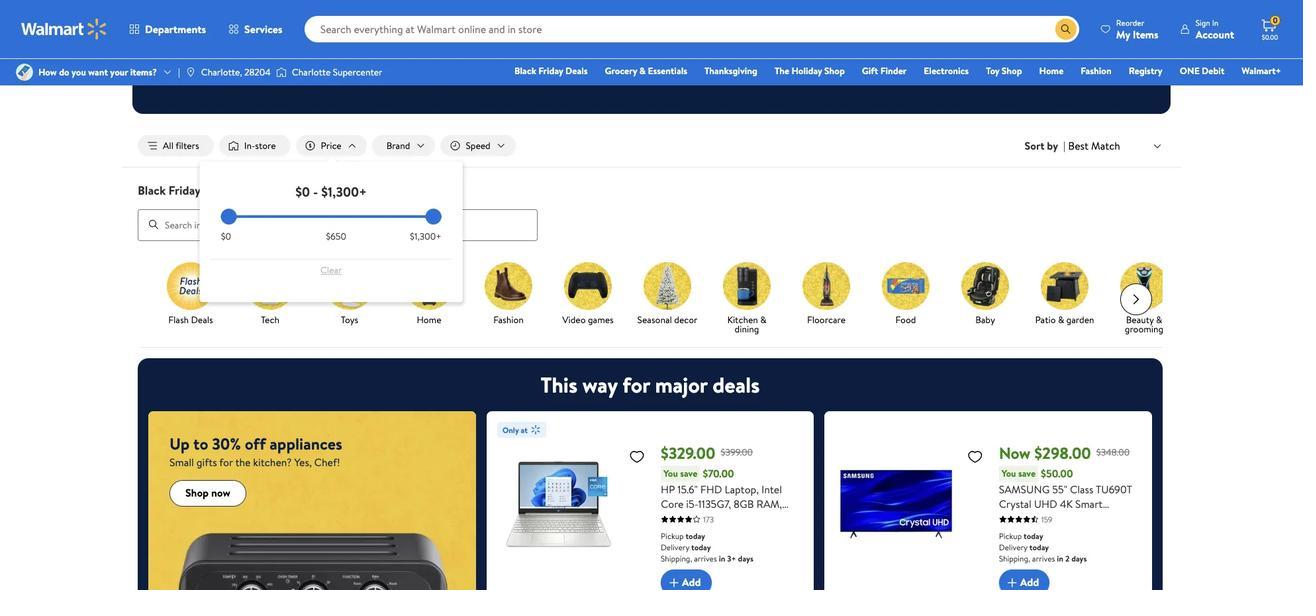 Task type: locate. For each thing, give the bounding box(es) containing it.
shop right holiday
[[825, 64, 845, 77]]

crystal
[[999, 497, 1032, 511]]

0 vertical spatial -
[[313, 183, 318, 201]]

add
[[682, 575, 701, 590], [1020, 575, 1039, 590]]

& inside kitchen & dining
[[761, 313, 767, 326]]

it!
[[760, 39, 775, 62]]

arrives
[[694, 553, 717, 564], [1033, 553, 1055, 564]]

video
[[562, 313, 586, 326]]

0 horizontal spatial -
[[313, 183, 318, 201]]

1 in from the left
[[719, 553, 726, 564]]

beauty
[[1126, 313, 1154, 326]]

|
[[178, 66, 180, 79], [1064, 138, 1066, 153]]

28204
[[244, 66, 271, 79]]

0 horizontal spatial shipping,
[[661, 553, 692, 564]]

to
[[193, 432, 208, 455]]

delivery inside pickup today delivery today shipping, arrives in 2 days
[[999, 542, 1028, 553]]

for left the
[[219, 455, 233, 469]]

1 horizontal spatial add button
[[999, 569, 1050, 590]]

| right by
[[1064, 138, 1066, 153]]

0 horizontal spatial $1,300+
[[321, 183, 367, 201]]

1 horizontal spatial for
[[623, 370, 650, 399]]

add to cart image
[[666, 575, 682, 590]]

thanksgiving link
[[699, 64, 764, 78]]

days for now $298.00
[[1072, 553, 1087, 564]]

walmart black friday deals for days image
[[530, 0, 774, 23]]

do
[[59, 66, 69, 79]]

$0 for $0 - $1,300+
[[296, 183, 310, 201]]

 image
[[16, 64, 33, 81], [276, 66, 287, 79], [185, 67, 196, 77]]

| right items?
[[178, 66, 180, 79]]

1 vertical spatial -
[[1046, 511, 1050, 526]]

1 shipping, from the left
[[661, 553, 692, 564]]

0 vertical spatial home
[[1040, 64, 1064, 77]]

0 horizontal spatial you
[[664, 467, 678, 480]]

the
[[235, 455, 251, 469]]

0 horizontal spatial days
[[738, 553, 754, 564]]

| inside sort and filter section element
[[1064, 138, 1066, 153]]

price
[[321, 139, 342, 152]]

Walmart Site-Wide search field
[[304, 16, 1080, 42]]

floorcare link
[[792, 262, 861, 327]]

shipping, inside pickup today delivery today shipping, arrives in 2 days
[[999, 553, 1031, 564]]

0 vertical spatial $1,300+
[[321, 183, 367, 201]]

save up 15.6"
[[680, 467, 698, 480]]

home down search icon
[[1040, 64, 1064, 77]]

in inside pickup today delivery today shipping, arrives in 3+ days
[[719, 553, 726, 564]]

debit
[[1202, 64, 1225, 77]]

friday down epic
[[539, 64, 563, 77]]

1 horizontal spatial black friday deals
[[515, 64, 588, 77]]

$1,300+ up $1300 range field
[[321, 183, 367, 201]]

shop left now
[[185, 486, 209, 500]]

days
[[738, 553, 754, 564], [1072, 553, 1087, 564]]

in inside pickup today delivery today shipping, arrives in 2 days
[[1057, 553, 1064, 564]]

1 vertical spatial black
[[138, 182, 166, 199]]

add button down pickup today delivery today shipping, arrives in 3+ days
[[661, 569, 712, 590]]

1 arrives from the left
[[694, 553, 717, 564]]

15.6"
[[678, 482, 698, 497]]

$329.00 $399.00
[[661, 442, 753, 464]]

1 horizontal spatial save
[[1019, 467, 1036, 480]]

items
[[1133, 27, 1159, 41]]

kitchen & dining
[[728, 313, 767, 336]]

add inside $329.00 group
[[682, 575, 701, 590]]

0 horizontal spatial black friday deals
[[138, 182, 232, 199]]

 image right 28204
[[276, 66, 287, 79]]

1 vertical spatial home link
[[395, 262, 464, 327]]

1 horizontal spatial home
[[1040, 64, 1064, 77]]

1 save from the left
[[680, 467, 698, 480]]

1 horizontal spatial  image
[[185, 67, 196, 77]]

0 vertical spatial |
[[178, 66, 180, 79]]

delivery down the (new)
[[999, 542, 1028, 553]]

deals right flash in the left of the page
[[191, 313, 213, 326]]

may
[[716, 72, 730, 83]]

un55tu690tfxza
[[1053, 511, 1141, 526]]

black up search image
[[138, 182, 166, 199]]

add down pickup today delivery today shipping, arrives in 3+ days
[[682, 575, 701, 590]]

baby link
[[951, 262, 1020, 327]]

you inside you save $70.00 hp 15.6" fhd laptop, intel core i5-1135g7, 8gb ram, 256gb ssd, silver, windows 11 home, 15-dy2795wm
[[664, 467, 678, 480]]

add inside the now $298.00 group
[[1020, 575, 1039, 590]]

0 horizontal spatial fashion
[[494, 313, 524, 326]]

electronics link
[[918, 64, 975, 78]]

walmart+
[[1242, 64, 1282, 77]]

food link
[[872, 262, 941, 327]]

2 horizontal spatial shop
[[1002, 64, 1022, 77]]

shop tech image
[[246, 262, 294, 310]]

black friday deals down epic
[[515, 64, 588, 77]]

pickup down television
[[999, 530, 1022, 542]]

0 horizontal spatial add button
[[661, 569, 712, 590]]

pickup inside pickup today delivery today shipping, arrives in 2 days
[[999, 530, 1022, 542]]

games
[[588, 313, 614, 326]]

1 horizontal spatial $1,300+
[[410, 230, 442, 243]]

charlotte,
[[201, 66, 242, 79]]

class
[[1070, 482, 1094, 497]]

save inside you save $70.00 hp 15.6" fhd laptop, intel core i5-1135g7, 8gb ram, 256gb ssd, silver, windows 11 home, 15-dy2795wm
[[680, 467, 698, 480]]

arrives inside pickup today delivery today shipping, arrives in 2 days
[[1033, 553, 1055, 564]]

& for garden
[[1058, 313, 1065, 326]]

shop toys image
[[326, 262, 374, 310]]

1 vertical spatial fashion link
[[474, 262, 543, 327]]

0 vertical spatial black friday deals
[[515, 64, 588, 77]]

1 horizontal spatial |
[[1064, 138, 1066, 153]]

add button down pickup today delivery today shipping, arrives in 2 days at the right bottom of the page
[[999, 569, 1050, 590]]

1 horizontal spatial black
[[515, 64, 536, 77]]

0 horizontal spatial shop
[[185, 486, 209, 500]]

shop fashion image
[[485, 262, 533, 310]]

8gb
[[734, 497, 754, 511]]

2 pickup from the left
[[999, 530, 1022, 542]]

0 horizontal spatial friday
[[169, 182, 201, 199]]

you up hp
[[664, 467, 678, 480]]

pickup down 256gb
[[661, 530, 684, 542]]

shipping, up add to cart image
[[999, 553, 1031, 564]]

0 horizontal spatial for
[[219, 455, 233, 469]]

the holiday shop
[[775, 64, 845, 77]]

$0.00
[[1262, 32, 1279, 42]]

Search in deals search field
[[138, 209, 538, 241]]

sign in to add to favorites list, hp 15.6" fhd laptop, intel core i5-1135g7, 8gb ram, 256gb ssd, silver, windows 11 home, 15-dy2795wm image
[[629, 448, 645, 465]]

0 vertical spatial fashion link
[[1075, 64, 1118, 78]]

arrives left 2 at the right bottom of the page
[[1033, 553, 1055, 564]]

deals down in-store button
[[203, 182, 232, 199]]

1 horizontal spatial -
[[1046, 511, 1050, 526]]

in for $329.00
[[719, 553, 726, 564]]

2 delivery from the left
[[999, 542, 1028, 553]]

1 horizontal spatial shop
[[825, 64, 845, 77]]

1 you from the left
[[664, 467, 678, 480]]

1 horizontal spatial shipping,
[[999, 553, 1031, 564]]

0 vertical spatial home link
[[1034, 64, 1070, 78]]

pickup inside pickup today delivery today shipping, arrives in 3+ days
[[661, 530, 684, 542]]

account
[[1196, 27, 1235, 41]]

1 horizontal spatial $0
[[296, 183, 310, 201]]

2 add from the left
[[1020, 575, 1039, 590]]

samsung
[[999, 482, 1050, 497]]

fashion left the registry
[[1081, 64, 1112, 77]]

2 days from the left
[[1072, 553, 1087, 564]]

1 vertical spatial home
[[417, 313, 441, 326]]

patio
[[1036, 313, 1056, 326]]

1 horizontal spatial arrives
[[1033, 553, 1055, 564]]

days right 3+
[[738, 553, 754, 564]]

shop video games image
[[564, 262, 612, 310]]

filters
[[176, 139, 199, 152]]

while
[[552, 72, 572, 83]]

2 add button from the left
[[999, 569, 1050, 590]]

gift
[[862, 64, 879, 77]]

days inside pickup today delivery today shipping, arrives in 3+ days
[[738, 553, 754, 564]]

save inside you save $50.00 samsung 55" class tu690t crystal uhd 4k smart television - un55tu690tfxza (new)
[[1019, 467, 1036, 480]]

walmart image
[[21, 19, 107, 40]]

i5-
[[686, 497, 699, 511]]

0 $0.00
[[1262, 15, 1279, 42]]

1 horizontal spatial fashion
[[1081, 64, 1112, 77]]

0 horizontal spatial save
[[680, 467, 698, 480]]

hp
[[661, 482, 675, 497]]

kitchen
[[728, 313, 758, 326]]

1135g7,
[[699, 497, 731, 511]]

0 horizontal spatial home link
[[395, 262, 464, 327]]

in left 3+
[[719, 553, 726, 564]]

shop right toy
[[1002, 64, 1022, 77]]

0 horizontal spatial arrives
[[694, 553, 717, 564]]

1 vertical spatial black friday deals
[[138, 182, 232, 199]]

in left 2 at the right bottom of the page
[[1057, 553, 1064, 564]]

checks.
[[645, 72, 670, 83]]

intel
[[762, 482, 782, 497]]

1 delivery from the left
[[661, 542, 690, 553]]

shop patio & garden image
[[1041, 262, 1089, 310]]

$329.00 group
[[497, 422, 804, 590]]

you inside you save $50.00 samsung 55" class tu690t crystal uhd 4k smart television - un55tu690tfxza (new)
[[1002, 467, 1016, 480]]

in
[[719, 553, 726, 564], [1057, 553, 1064, 564]]

1 horizontal spatial add
[[1020, 575, 1039, 590]]

 image left how
[[16, 64, 33, 81]]

0 horizontal spatial in
[[719, 553, 726, 564]]

delivery down home,
[[661, 542, 690, 553]]

1 add from the left
[[682, 575, 701, 590]]

garden
[[1067, 313, 1095, 326]]

2 arrives from the left
[[1033, 553, 1055, 564]]

delivery for $329.00
[[661, 542, 690, 553]]

limited
[[488, 72, 513, 83]]

now
[[211, 486, 230, 500]]

off
[[245, 432, 266, 455]]

toys link
[[315, 262, 384, 327]]

grocery & essentials link
[[599, 64, 693, 78]]

shipping, for now
[[999, 553, 1031, 564]]

chef!
[[314, 455, 340, 469]]

tech link
[[236, 262, 305, 327]]

friday down filters
[[169, 182, 201, 199]]

1 vertical spatial friday
[[169, 182, 201, 199]]

0 horizontal spatial  image
[[16, 64, 33, 81]]

1 horizontal spatial days
[[1072, 553, 1087, 564]]

arrives down 15-
[[694, 553, 717, 564]]

shop inside button
[[185, 486, 209, 500]]

you save $50.00 samsung 55" class tu690t crystal uhd 4k smart television - un55tu690tfxza (new)
[[999, 466, 1141, 540]]

0 horizontal spatial add
[[682, 575, 701, 590]]

one
[[1180, 64, 1200, 77]]

0 horizontal spatial pickup
[[661, 530, 684, 542]]

home link
[[1034, 64, 1070, 78], [395, 262, 464, 327]]

0 horizontal spatial $0
[[221, 230, 231, 243]]

2 in from the left
[[1057, 553, 1064, 564]]

delivery inside pickup today delivery today shipping, arrives in 3+ days
[[661, 542, 690, 553]]

you down now
[[1002, 467, 1016, 480]]

2 save from the left
[[1019, 467, 1036, 480]]

brand
[[387, 139, 410, 152]]

1 horizontal spatial pickup
[[999, 530, 1022, 542]]

1 pickup from the left
[[661, 530, 684, 542]]

0 horizontal spatial delivery
[[661, 542, 690, 553]]

shipping, for $329.00
[[661, 553, 692, 564]]

friday
[[539, 64, 563, 77], [169, 182, 201, 199]]

only at
[[503, 424, 528, 436]]

- up $1300 range field
[[313, 183, 318, 201]]

- left 4k
[[1046, 511, 1050, 526]]

quantities.
[[515, 72, 551, 83]]

search icon image
[[1061, 24, 1072, 34]]

256gb
[[661, 511, 693, 526]]

1 vertical spatial $0
[[221, 230, 231, 243]]

0 horizontal spatial |
[[178, 66, 180, 79]]

$1,300+
[[321, 183, 367, 201], [410, 230, 442, 243]]

$0 - $1,300+
[[296, 183, 367, 201]]

add button inside the now $298.00 group
[[999, 569, 1050, 590]]

2 horizontal spatial  image
[[276, 66, 287, 79]]

0 vertical spatial fashion
[[1081, 64, 1112, 77]]

for right the "way"
[[623, 370, 650, 399]]

select
[[672, 72, 694, 83]]

1 horizontal spatial in
[[1057, 553, 1064, 564]]

 image left charlotte,
[[185, 67, 196, 77]]

friday inside search box
[[169, 182, 201, 199]]

this way for major deals
[[541, 370, 760, 399]]

black down epic
[[515, 64, 536, 77]]

0 vertical spatial $0
[[296, 183, 310, 201]]

1 add button from the left
[[661, 569, 712, 590]]

deals inside search box
[[203, 182, 232, 199]]

limited quantities. while supplies last. no rain checks. select items may not be available in-store.
[[488, 72, 816, 83]]

days inside pickup today delivery today shipping, arrives in 2 days
[[1072, 553, 1087, 564]]

black friday deals down filters
[[138, 182, 232, 199]]

save up samsung
[[1019, 467, 1036, 480]]

arrives inside pickup today delivery today shipping, arrives in 3+ days
[[694, 553, 717, 564]]

1 horizontal spatial delivery
[[999, 542, 1028, 553]]

add down pickup today delivery today shipping, arrives in 2 days at the right bottom of the page
[[1020, 575, 1039, 590]]

2 shipping, from the left
[[999, 553, 1031, 564]]

fashion down shop fashion image
[[494, 313, 524, 326]]

0 vertical spatial black
[[515, 64, 536, 77]]

home down shop home image
[[417, 313, 441, 326]]

days right 2 at the right bottom of the page
[[1072, 553, 1087, 564]]

add button inside $329.00 group
[[661, 569, 712, 590]]

0 horizontal spatial black
[[138, 182, 166, 199]]

1 vertical spatial deals
[[203, 182, 232, 199]]

$1,300+ up shop home image
[[410, 230, 442, 243]]

1 vertical spatial |
[[1064, 138, 1066, 153]]

shipping, inside pickup today delivery today shipping, arrives in 3+ days
[[661, 553, 692, 564]]

1 days from the left
[[738, 553, 754, 564]]

1 horizontal spatial you
[[1002, 467, 1016, 480]]

0 vertical spatial friday
[[539, 64, 563, 77]]

1 vertical spatial for
[[219, 455, 233, 469]]

shipping, up add to cart icon
[[661, 553, 692, 564]]

how do you want your items?
[[38, 66, 157, 79]]

deals down savings.
[[566, 64, 588, 77]]

2 you from the left
[[1002, 467, 1016, 480]]

1 vertical spatial $1,300+
[[410, 230, 442, 243]]

& inside beauty & grooming
[[1156, 313, 1163, 326]]

you save $70.00 hp 15.6" fhd laptop, intel core i5-1135g7, 8gb ram, 256gb ssd, silver, windows 11 home, 15-dy2795wm
[[661, 466, 800, 540]]

Black Friday Deals search field
[[122, 182, 1182, 241]]

0 horizontal spatial home
[[417, 313, 441, 326]]

shop seasonal image
[[644, 262, 692, 310]]

one debit link
[[1174, 64, 1231, 78]]

items?
[[130, 66, 157, 79]]

flash deals link
[[156, 262, 225, 327]]

tu690t
[[1096, 482, 1133, 497]]

sort and filter section element
[[122, 125, 1182, 167]]

store
[[255, 139, 276, 152]]



Task type: vqa. For each thing, say whether or not it's contained in the screenshot.


Task type: describe. For each thing, give the bounding box(es) containing it.
available
[[756, 72, 785, 83]]

save for now
[[1019, 467, 1036, 480]]

deals
[[713, 370, 760, 399]]

pickup for $329.00
[[661, 530, 684, 542]]

add button for $329.00
[[661, 569, 712, 590]]

you for $329.00
[[664, 467, 678, 480]]

shop baby image
[[962, 262, 1009, 310]]

1 horizontal spatial fashion link
[[1075, 64, 1118, 78]]

charlotte supercenter
[[292, 66, 382, 79]]

video games link
[[554, 262, 623, 327]]

flash deals image
[[167, 262, 215, 310]]

fhd
[[701, 482, 722, 497]]

in-
[[787, 72, 796, 83]]

shop floorcare image
[[803, 262, 850, 310]]

add for $329.00
[[682, 575, 701, 590]]

not
[[732, 72, 744, 83]]

& for grooming
[[1156, 313, 1163, 326]]

now $298.00 group
[[835, 422, 1142, 590]]

supplies
[[574, 72, 601, 83]]

add to cart image
[[1005, 575, 1020, 590]]

shop kitchen & dining image
[[723, 262, 771, 310]]

baby
[[976, 313, 995, 326]]

1 horizontal spatial home link
[[1034, 64, 1070, 78]]

1 horizontal spatial friday
[[539, 64, 563, 77]]

ram,
[[757, 497, 782, 511]]

finder
[[881, 64, 907, 77]]

television
[[999, 511, 1043, 526]]

patio & garden
[[1036, 313, 1095, 326]]

registry
[[1129, 64, 1163, 77]]

epic
[[524, 39, 553, 62]]

159
[[1042, 514, 1053, 525]]

at
[[521, 424, 528, 436]]

add button for now
[[999, 569, 1050, 590]]

departments
[[145, 22, 206, 36]]

save for $329.00
[[680, 467, 698, 480]]

& for dining
[[761, 313, 767, 326]]

next slide for chipmodulewithimages list image
[[1121, 283, 1153, 315]]

be
[[746, 72, 754, 83]]

you
[[72, 66, 86, 79]]

$329.00
[[661, 442, 716, 464]]

sort by |
[[1025, 138, 1066, 153]]

flash deals
[[168, 313, 213, 326]]

in-
[[244, 139, 255, 152]]

shop food image
[[882, 262, 930, 310]]

$399.00
[[721, 446, 753, 459]]

173
[[703, 514, 714, 525]]

shop home image
[[405, 262, 453, 310]]

yes,
[[294, 455, 312, 469]]

grocery
[[605, 64, 637, 77]]

$0 for $0
[[221, 230, 231, 243]]

the
[[775, 64, 790, 77]]

shop beauty & grooming image
[[1121, 262, 1168, 310]]

 image for charlotte supercenter
[[276, 66, 287, 79]]

store.
[[796, 72, 816, 83]]

smart
[[1076, 497, 1103, 511]]

speed button
[[441, 135, 516, 156]]

pickup for now
[[999, 530, 1022, 542]]

epic savings. top gifts. don't miss it!
[[524, 39, 775, 62]]

charlotte, 28204
[[201, 66, 271, 79]]

$0 range field
[[221, 215, 442, 218]]

0 vertical spatial deals
[[566, 64, 588, 77]]

rain
[[630, 72, 643, 83]]

2 vertical spatial deals
[[191, 313, 213, 326]]

arrives for now
[[1033, 553, 1055, 564]]

how
[[38, 66, 57, 79]]

you for now $298.00
[[1002, 467, 1016, 480]]

up
[[170, 432, 190, 455]]

0 horizontal spatial fashion link
[[474, 262, 543, 327]]

- inside you save $50.00 samsung 55" class tu690t crystal uhd 4k smart television - un55tu690tfxza (new)
[[1046, 511, 1050, 526]]

all filters button
[[138, 135, 214, 156]]

ssd,
[[695, 511, 717, 526]]

in for now
[[1057, 553, 1064, 564]]

black friday deals inside search box
[[138, 182, 232, 199]]

sign in account
[[1196, 17, 1235, 41]]

reorder
[[1117, 17, 1145, 28]]

want
[[88, 66, 108, 79]]

$70.00
[[703, 466, 734, 481]]

$298.00
[[1035, 442, 1091, 464]]

$50.00
[[1041, 466, 1073, 481]]

 image for how do you want your items?
[[16, 64, 33, 81]]

by
[[1047, 138, 1059, 153]]

3+
[[727, 553, 736, 564]]

add for now
[[1020, 575, 1039, 590]]

arrives for $329.00
[[694, 553, 717, 564]]

tech
[[261, 313, 280, 326]]

registry link
[[1123, 64, 1169, 78]]

core
[[661, 497, 684, 511]]

11
[[793, 511, 800, 526]]

days for $329.00
[[738, 553, 754, 564]]

0 vertical spatial for
[[623, 370, 650, 399]]

way
[[583, 370, 618, 399]]

1 vertical spatial fashion
[[494, 313, 524, 326]]

(new)
[[999, 526, 1027, 540]]

beauty & grooming
[[1125, 313, 1164, 336]]

& for essentials
[[640, 64, 646, 77]]

floorcare
[[807, 313, 846, 326]]

miss
[[726, 39, 756, 62]]

clear
[[320, 264, 342, 277]]

up to 30% off appliances small gifts for the kitchen? yes, chef!
[[170, 432, 342, 469]]

decor
[[674, 313, 698, 326]]

best
[[1069, 138, 1089, 153]]

don't
[[683, 39, 722, 62]]

delivery for now $298.00
[[999, 542, 1028, 553]]

items
[[696, 72, 714, 83]]

all
[[163, 139, 174, 152]]

 image for charlotte, 28204
[[185, 67, 196, 77]]

dy2795wm
[[707, 526, 757, 540]]

savings.
[[557, 39, 611, 62]]

price button
[[296, 135, 367, 156]]

4k
[[1060, 497, 1073, 511]]

silver,
[[719, 511, 747, 526]]

sign
[[1196, 17, 1211, 28]]

$1300 range field
[[221, 215, 442, 218]]

search image
[[148, 219, 159, 230]]

this
[[541, 370, 578, 399]]

in-store
[[244, 139, 276, 152]]

match
[[1092, 138, 1121, 153]]

kitchen?
[[253, 455, 292, 469]]

shop now
[[185, 486, 230, 500]]

sign in to add to favorites list, samsung 55" class tu690t crystal uhd 4k smart television - un55tu690tfxza (new) image
[[967, 448, 983, 465]]

black inside search box
[[138, 182, 166, 199]]

essentials
[[648, 64, 688, 77]]

kitchen & dining link
[[713, 262, 782, 336]]

toy
[[986, 64, 1000, 77]]

black friday deals link
[[509, 64, 594, 78]]

clear button
[[221, 260, 442, 281]]

30%
[[212, 432, 241, 455]]

appliances
[[270, 432, 342, 455]]

beauty & grooming link
[[1110, 262, 1179, 336]]

for inside "up to 30% off appliances small gifts for the kitchen? yes, chef!"
[[219, 455, 233, 469]]

gift finder link
[[856, 64, 913, 78]]

Search search field
[[304, 16, 1080, 42]]

speed
[[466, 139, 491, 152]]



